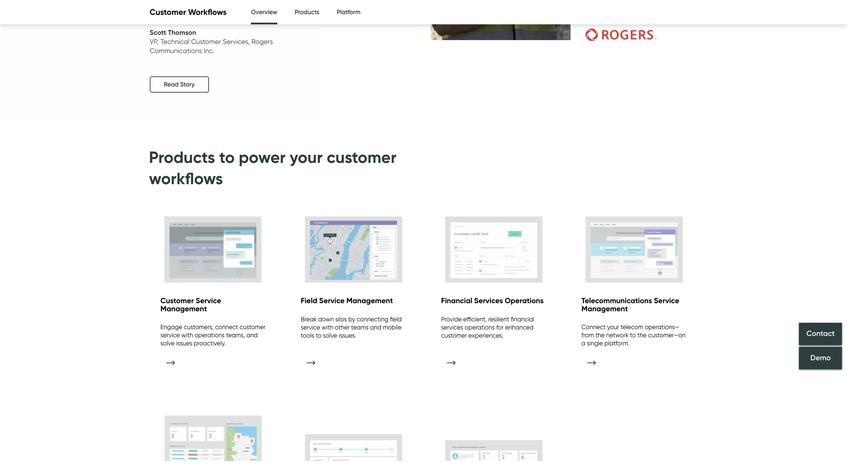Task type: vqa. For each thing, say whether or not it's contained in the screenshot.
middle to
yes



Task type: locate. For each thing, give the bounding box(es) containing it.
overview
[[251, 8, 277, 16]]

2 horizontal spatial customer
[[441, 332, 467, 339]]

service up down
[[319, 296, 345, 306]]

the down telecom
[[638, 332, 647, 339]]

and down connecting
[[370, 324, 381, 331]]

1 vertical spatial products
[[149, 147, 215, 168]]

service up 'operations—'
[[654, 296, 680, 306]]

workflows
[[188, 7, 227, 17]]

management up "engage"
[[161, 304, 207, 313]]

1 service from the left
[[196, 296, 221, 306]]

customer
[[327, 147, 397, 168], [240, 324, 266, 331], [441, 332, 467, 339]]

1 horizontal spatial service
[[301, 324, 320, 331]]

service
[[196, 296, 221, 306], [654, 296, 680, 306], [319, 296, 345, 306]]

aligning resources for fast field resolutions image
[[290, 213, 417, 284]]

telecommunications
[[582, 296, 652, 306]]

customers,
[[184, 324, 214, 331]]

platform link
[[337, 0, 361, 25]]

solve down other
[[323, 332, 337, 339]]

0 vertical spatial your
[[290, 147, 323, 168]]

0 horizontal spatial products
[[149, 147, 215, 168]]

solve down "engage"
[[161, 340, 175, 347]]

customer
[[150, 7, 186, 17], [191, 38, 221, 46], [161, 296, 194, 306]]

0 horizontal spatial and
[[247, 332, 258, 339]]

1 horizontal spatial your
[[607, 324, 619, 331]]

0 horizontal spatial your
[[290, 147, 323, 168]]

0 horizontal spatial customer
[[240, 324, 266, 331]]

0 horizontal spatial solve
[[161, 340, 175, 347]]

technical
[[160, 38, 190, 46]]

your inside products to power your customer workflows
[[290, 147, 323, 168]]

0 vertical spatial and
[[370, 324, 381, 331]]

telecommunications service management
[[582, 296, 680, 313]]

management up connect
[[582, 304, 628, 313]]

with
[[322, 324, 333, 331], [181, 332, 193, 339]]

service inside the customer service management
[[196, 296, 221, 306]]

1 horizontal spatial service
[[319, 296, 345, 306]]

management for customer service management
[[161, 304, 207, 313]]

0 vertical spatial with
[[322, 324, 333, 331]]

service up customers,
[[196, 296, 221, 306]]

1 horizontal spatial management
[[347, 296, 393, 306]]

1 vertical spatial with
[[181, 332, 193, 339]]

1 horizontal spatial customer
[[327, 147, 397, 168]]

1 vertical spatial customer
[[191, 38, 221, 46]]

mobile
[[383, 324, 402, 331]]

break down silos by connecting field service with other teams and mobile tools to solve issues.
[[301, 316, 402, 339]]

by
[[349, 316, 355, 323]]

0 vertical spatial solve
[[323, 332, 337, 339]]

1 vertical spatial operations
[[195, 332, 225, 339]]

customer up inc.
[[191, 38, 221, 46]]

0 horizontal spatial with
[[181, 332, 193, 339]]

tools
[[301, 332, 314, 339]]

2 horizontal spatial management
[[582, 304, 628, 313]]

products
[[295, 8, 320, 16], [149, 147, 215, 168]]

0 vertical spatial customer
[[150, 7, 186, 17]]

workflows
[[149, 168, 223, 189]]

0 horizontal spatial to
[[219, 147, 235, 168]]

with up issues on the bottom left of page
[[181, 332, 193, 339]]

with down down
[[322, 324, 333, 331]]

silos
[[335, 316, 347, 323]]

the up single
[[596, 332, 605, 339]]

customer up "engage"
[[161, 296, 194, 306]]

enhanced
[[505, 324, 534, 331]]

down
[[318, 316, 334, 323]]

and
[[370, 324, 381, 331], [247, 332, 258, 339]]

management for field service management
[[347, 296, 393, 306]]

1 vertical spatial customer
[[240, 324, 266, 331]]

1 vertical spatial service
[[161, 332, 180, 339]]

customer up scott at top left
[[150, 7, 186, 17]]

1 vertical spatial your
[[607, 324, 619, 331]]

story
[[180, 81, 195, 88]]

service for customer
[[196, 296, 221, 306]]

0 horizontal spatial service
[[161, 332, 180, 339]]

management inside telecommunications service management
[[582, 304, 628, 313]]

2 horizontal spatial service
[[654, 296, 680, 306]]

customer service management
[[161, 296, 221, 313]]

service
[[301, 324, 320, 331], [161, 332, 180, 339]]

to
[[219, 147, 235, 168], [630, 332, 636, 339], [316, 332, 322, 339]]

1 vertical spatial and
[[247, 332, 258, 339]]

alt text   scale order management to meet new opportunities image
[[290, 431, 417, 461]]

1 horizontal spatial and
[[370, 324, 381, 331]]

and right teams,
[[247, 332, 258, 339]]

management
[[347, 296, 393, 306], [161, 304, 207, 313], [582, 304, 628, 313]]

efficient,
[[463, 316, 487, 323]]

operations up proactively.
[[195, 332, 225, 339]]

3 service from the left
[[319, 296, 345, 306]]

operations inside engage customers, connect customer service with operations teams, and solve issues proactively.
[[195, 332, 225, 339]]

financial
[[441, 296, 473, 306]]

a
[[582, 340, 586, 347]]

with inside engage customers, connect customer service with operations teams, and solve issues proactively.
[[181, 332, 193, 339]]

0 vertical spatial service
[[301, 324, 320, 331]]

1 horizontal spatial solve
[[323, 332, 337, 339]]

simplified management across all telecom operations image
[[571, 213, 698, 284]]

0 horizontal spatial service
[[196, 296, 221, 306]]

illustration showing customer service dashboard image
[[150, 213, 277, 284]]

products to power your customer workflows
[[149, 147, 397, 189]]

2 vertical spatial customer
[[441, 332, 467, 339]]

0 horizontal spatial management
[[161, 304, 207, 313]]

operations down efficient,
[[465, 324, 495, 331]]

management inside the customer service management
[[161, 304, 207, 313]]

2 vertical spatial customer
[[161, 296, 194, 306]]

1 horizontal spatial with
[[322, 324, 333, 331]]

1 horizontal spatial the
[[638, 332, 647, 339]]

connect
[[215, 324, 238, 331]]

to inside products to power your customer workflows
[[219, 147, 235, 168]]

solve inside engage customers, connect customer service with operations teams, and solve issues proactively.
[[161, 340, 175, 347]]

the
[[596, 332, 605, 339], [638, 332, 647, 339]]

and inside engage customers, connect customer service with operations teams, and solve issues proactively.
[[247, 332, 258, 339]]

platform.
[[605, 340, 630, 347]]

operations
[[505, 296, 544, 306]]

customer workflows
[[150, 7, 227, 17]]

services,
[[223, 38, 250, 46]]

service down "engage"
[[161, 332, 180, 339]]

operations
[[465, 324, 495, 331], [195, 332, 225, 339]]

read story
[[164, 81, 195, 88]]

service for telecommunications
[[654, 296, 680, 306]]

1 horizontal spatial to
[[316, 332, 322, 339]]

customer inside the customer service management
[[161, 296, 194, 306]]

field service management
[[301, 296, 393, 306]]

1 horizontal spatial products
[[295, 8, 320, 16]]

service inside telecommunications service management
[[654, 296, 680, 306]]

teams
[[351, 324, 369, 331]]

management up connecting
[[347, 296, 393, 306]]

operations—
[[645, 324, 680, 331]]

single
[[587, 340, 603, 347]]

1 vertical spatial solve
[[161, 340, 175, 347]]

read story link
[[150, 77, 209, 93]]

0 vertical spatial products
[[295, 8, 320, 16]]

products for products to power your customer workflows
[[149, 147, 215, 168]]

customer inside scott thomson vp, technical customer services, rogers communications inc.
[[191, 38, 221, 46]]

0 horizontal spatial the
[[596, 332, 605, 339]]

0 horizontal spatial operations
[[195, 332, 225, 339]]

0 vertical spatial customer
[[327, 147, 397, 168]]

service down the break
[[301, 324, 320, 331]]

0 vertical spatial operations
[[465, 324, 495, 331]]

field
[[390, 316, 402, 323]]

products inside products to power your customer workflows
[[149, 147, 215, 168]]

management for telecommunications service management
[[582, 304, 628, 313]]

2 service from the left
[[654, 296, 680, 306]]

tracking and managing capex with iot data image
[[150, 412, 277, 461]]

1 horizontal spatial operations
[[465, 324, 495, 331]]

solve
[[323, 332, 337, 339], [161, 340, 175, 347]]

engage customers, connect customer service with operations teams, and solve issues proactively.
[[161, 324, 266, 347]]

services
[[474, 296, 503, 306]]

services
[[441, 324, 463, 331]]

communications
[[150, 47, 202, 55]]

2 horizontal spatial to
[[630, 332, 636, 339]]

overview link
[[251, 0, 277, 26]]

your
[[290, 147, 323, 168], [607, 324, 619, 331]]



Task type: describe. For each thing, give the bounding box(es) containing it.
provide efficient, resilient financial services operations for enhanced customer experiences.
[[441, 316, 535, 339]]

service inside break down silos by connecting field service with other teams and mobile tools to solve issues.
[[301, 324, 320, 331]]

other
[[335, 324, 350, 331]]

break
[[301, 316, 317, 323]]

customer inside products to power your customer workflows
[[327, 147, 397, 168]]

products for products
[[295, 8, 320, 16]]

financial
[[511, 316, 535, 323]]

contact
[[807, 329, 835, 339]]

issues.
[[339, 332, 356, 339]]

customer—on
[[648, 332, 686, 339]]

inc.
[[204, 47, 214, 55]]

1 the from the left
[[596, 332, 605, 339]]

read
[[164, 81, 179, 88]]

demo
[[811, 354, 831, 363]]

scott thomson vp, technical customer services, rogers communications inc.
[[150, 28, 273, 55]]

vp,
[[150, 38, 159, 46]]

improve patient experiences and address inefficiencies image
[[431, 437, 557, 461]]

field
[[301, 296, 317, 306]]

for
[[497, 324, 504, 331]]

delight customers with helpful service experiences image
[[431, 213, 557, 284]]

products link
[[295, 0, 320, 25]]

scott
[[150, 28, 166, 36]]

rogers
[[252, 38, 273, 46]]

service for field
[[319, 296, 345, 306]]

operations inside provide efficient, resilient financial services operations for enhanced customer experiences.
[[465, 324, 495, 331]]

customer inside provide efficient, resilient financial services operations for enhanced customer experiences.
[[441, 332, 467, 339]]

2 the from the left
[[638, 332, 647, 339]]

from
[[582, 332, 594, 339]]

contact link
[[799, 323, 842, 345]]

engage
[[161, 324, 182, 331]]

and inside break down silos by connecting field service with other teams and mobile tools to solve issues.
[[370, 324, 381, 331]]

service inside engage customers, connect customer service with operations teams, and solve issues proactively.
[[161, 332, 180, 339]]

power
[[239, 147, 286, 168]]

customer for workflows
[[150, 7, 186, 17]]

experiences.
[[469, 332, 504, 339]]

to inside break down silos by connecting field service with other teams and mobile tools to solve issues.
[[316, 332, 322, 339]]

connect
[[582, 324, 606, 331]]

customer inside engage customers, connect customer service with operations teams, and solve issues proactively.
[[240, 324, 266, 331]]

provide
[[441, 316, 462, 323]]

issues
[[176, 340, 192, 347]]

teams,
[[226, 332, 245, 339]]

connect your telecom operations— from the network to the customer—on a single platform.
[[582, 324, 686, 347]]

customer for service
[[161, 296, 194, 306]]

proactively.
[[194, 340, 226, 347]]

demo link
[[799, 347, 842, 369]]

thomson
[[168, 28, 196, 36]]

to inside 'connect your telecom operations— from the network to the customer—on a single platform.'
[[630, 332, 636, 339]]

telecom
[[621, 324, 644, 331]]

your inside 'connect your telecom operations— from the network to the customer—on a single platform.'
[[607, 324, 619, 331]]

connecting
[[357, 316, 389, 323]]

platform
[[337, 8, 361, 16]]

with inside break down silos by connecting field service with other teams and mobile tools to solve issues.
[[322, 324, 333, 331]]

solve inside break down silos by connecting field service with other teams and mobile tools to solve issues.
[[323, 332, 337, 339]]

financial services operations
[[441, 296, 544, 306]]

resilient
[[489, 316, 509, 323]]

network
[[607, 332, 629, 339]]



